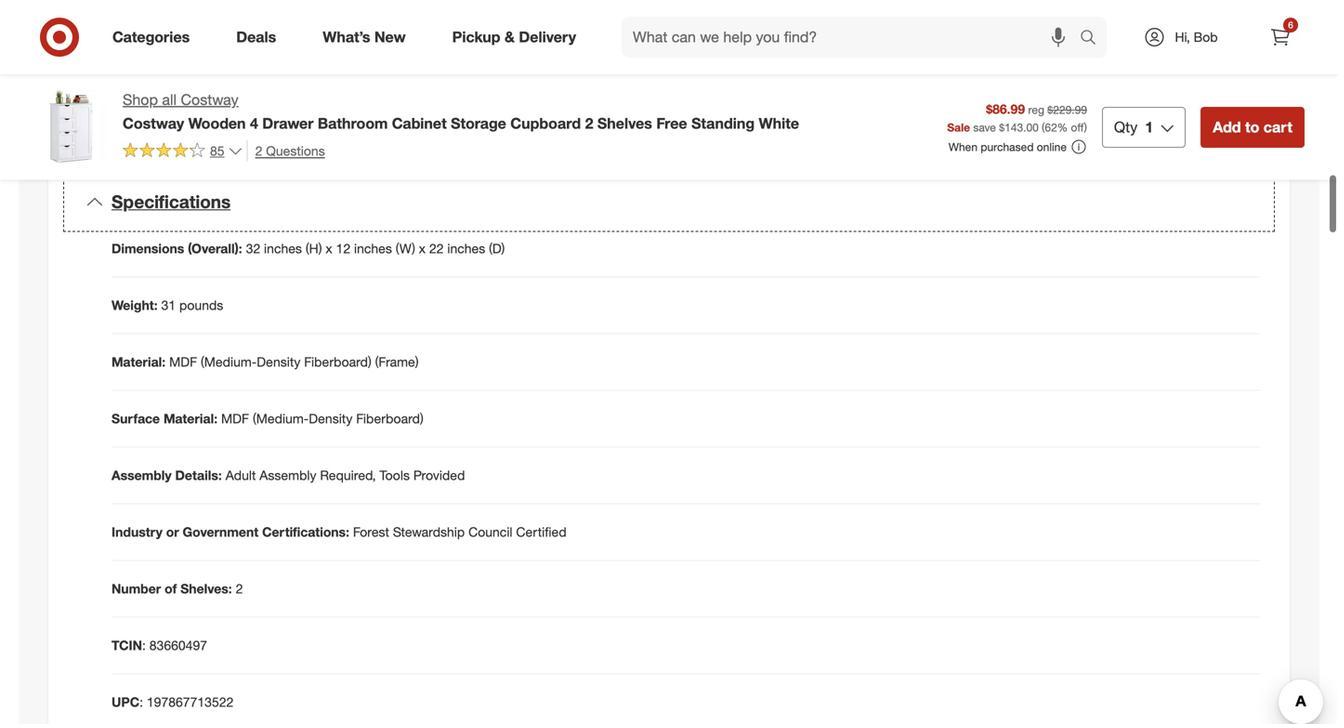 Task type: locate. For each thing, give the bounding box(es) containing it.
0 horizontal spatial x
[[326, 240, 332, 257]]

6 link
[[1260, 17, 1301, 58]]

(medium- up assembly details: adult assembly required, tools provided
[[253, 410, 309, 427]]

material: mdf (medium-density fiberboard) (frame)
[[112, 354, 419, 370]]

2 horizontal spatial inches
[[447, 240, 485, 257]]

1 vertical spatial mdf
[[221, 410, 249, 427]]

industry or government certifications: forest stewardship council certified
[[112, 524, 567, 540]]

assembly up industry
[[112, 467, 172, 483]]

to
[[1246, 118, 1260, 136]]

free
[[657, 114, 687, 132]]

0 horizontal spatial assembly
[[112, 467, 172, 483]]

costway
[[181, 91, 239, 109], [123, 114, 184, 132]]

costway up wooden
[[181, 91, 239, 109]]

upc
[[112, 694, 140, 710]]

2 inches from the left
[[354, 240, 392, 257]]

assembly details: adult assembly required, tools provided
[[112, 467, 465, 483]]

certified
[[516, 524, 567, 540]]

1 x from the left
[[326, 240, 332, 257]]

material:
[[112, 354, 166, 370], [164, 410, 218, 427]]

1 assembly from the left
[[112, 467, 172, 483]]

assembly right adult
[[260, 467, 317, 483]]

(medium-
[[201, 354, 257, 370], [253, 410, 309, 427]]

mdf up adult
[[221, 410, 249, 427]]

surface material: mdf (medium-density fiberboard)
[[112, 410, 424, 427]]

85
[[210, 142, 225, 159]]

white
[[759, 114, 799, 132]]

1 horizontal spatial inches
[[354, 240, 392, 257]]

council
[[469, 524, 513, 540]]

delivery
[[519, 28, 576, 46]]

0 vertical spatial :
[[142, 637, 146, 653]]

search
[[1072, 30, 1116, 48]]

1 horizontal spatial mdf
[[221, 410, 249, 427]]

1 vertical spatial fiberboard)
[[356, 410, 424, 427]]

fiberboard) up tools
[[356, 410, 424, 427]]

0 vertical spatial mdf
[[169, 354, 197, 370]]

costway down "shop"
[[123, 114, 184, 132]]

qty 1
[[1114, 118, 1154, 136]]

mdf down 31
[[169, 354, 197, 370]]

qty
[[1114, 118, 1138, 136]]

shelves:
[[181, 580, 232, 597]]

inches right 12
[[354, 240, 392, 257]]

x left 12
[[326, 240, 332, 257]]

tools
[[380, 467, 410, 483]]

2 assembly from the left
[[260, 467, 317, 483]]

2
[[585, 114, 593, 132], [255, 143, 262, 159], [236, 580, 243, 597]]

add to cart
[[1213, 118, 1293, 136]]

of
[[165, 580, 177, 597]]

0 vertical spatial (medium-
[[201, 354, 257, 370]]

categories link
[[97, 17, 213, 58]]

0 vertical spatial costway
[[181, 91, 239, 109]]

2 right 'shelves:'
[[236, 580, 243, 597]]

hi, bob
[[1175, 29, 1218, 45]]

hi,
[[1175, 29, 1190, 45]]

drawer
[[262, 114, 314, 132]]

standing
[[692, 114, 755, 132]]

x left 22
[[419, 240, 426, 257]]

material: right surface
[[164, 410, 218, 427]]

3 inches from the left
[[447, 240, 485, 257]]

197867713522
[[147, 694, 234, 710]]

pickup & delivery link
[[437, 17, 600, 58]]

cupboard
[[511, 114, 581, 132]]

What can we help you find? suggestions appear below search field
[[622, 17, 1085, 58]]

: for upc
[[140, 694, 143, 710]]

(
[[1042, 120, 1045, 134]]

: left 197867713522
[[140, 694, 143, 710]]

1 inches from the left
[[264, 240, 302, 257]]

2 vertical spatial 2
[[236, 580, 243, 597]]

new
[[374, 28, 406, 46]]

0 horizontal spatial inches
[[264, 240, 302, 257]]

fiberboard)
[[304, 354, 372, 370], [356, 410, 424, 427]]

upc : 197867713522
[[112, 694, 234, 710]]

0 vertical spatial 2
[[585, 114, 593, 132]]

stewardship
[[393, 524, 465, 540]]

: left 83660497
[[142, 637, 146, 653]]

when
[[949, 140, 978, 154]]

&
[[505, 28, 515, 46]]

material: up surface
[[112, 354, 166, 370]]

image of costway wooden 4 drawer bathroom cabinet storage cupboard 2 shelves free standing white image
[[33, 89, 108, 164]]

83660497
[[149, 637, 207, 653]]

inches right 22
[[447, 240, 485, 257]]

1 horizontal spatial assembly
[[260, 467, 317, 483]]

dimensions (overall): 32 inches (h) x 12 inches (w) x 22 inches (d)
[[112, 240, 505, 257]]

1 vertical spatial :
[[140, 694, 143, 710]]

2 down 4
[[255, 143, 262, 159]]

2 inside shop all costway costway wooden 4 drawer bathroom cabinet storage cupboard 2 shelves free standing white
[[585, 114, 593, 132]]

(overall):
[[188, 240, 242, 257]]

$86.99
[[986, 101, 1025, 117]]

density up surface material: mdf (medium-density fiberboard) at the bottom of page
[[257, 354, 301, 370]]

2 horizontal spatial 2
[[585, 114, 593, 132]]

0 vertical spatial fiberboard)
[[304, 354, 372, 370]]

inches right 32
[[264, 240, 302, 257]]

1 horizontal spatial density
[[309, 410, 353, 427]]

fiberboard) left (frame)
[[304, 354, 372, 370]]

certifications:
[[262, 524, 349, 540]]

0 horizontal spatial density
[[257, 354, 301, 370]]

density
[[257, 354, 301, 370], [309, 410, 353, 427]]

2 left shelves
[[585, 114, 593, 132]]

provided
[[413, 467, 465, 483]]

mdf
[[169, 354, 197, 370], [221, 410, 249, 427]]

1 vertical spatial 2
[[255, 143, 262, 159]]

0 horizontal spatial 2
[[236, 580, 243, 597]]

storage
[[451, 114, 506, 132]]

shop
[[123, 91, 158, 109]]

1 horizontal spatial x
[[419, 240, 426, 257]]

number of shelves: 2
[[112, 580, 243, 597]]

density up required,
[[309, 410, 353, 427]]

:
[[142, 637, 146, 653], [140, 694, 143, 710]]

)
[[1084, 120, 1087, 134]]

0 vertical spatial density
[[257, 354, 301, 370]]

%
[[1058, 120, 1068, 134]]

add
[[1213, 118, 1241, 136]]

1 vertical spatial material:
[[164, 410, 218, 427]]

(medium- down the pounds
[[201, 354, 257, 370]]



Task type: vqa. For each thing, say whether or not it's contained in the screenshot.
Merry
no



Task type: describe. For each thing, give the bounding box(es) containing it.
dimensions
[[112, 240, 184, 257]]

save
[[974, 120, 996, 134]]

1 vertical spatial density
[[309, 410, 353, 427]]

1 vertical spatial (medium-
[[253, 410, 309, 427]]

1 vertical spatial costway
[[123, 114, 184, 132]]

22
[[429, 240, 444, 257]]

tcin
[[112, 637, 142, 653]]

online
[[1037, 140, 1067, 154]]

categories
[[112, 28, 190, 46]]

12
[[336, 240, 351, 257]]

(frame)
[[375, 354, 419, 370]]

weight: 31 pounds
[[112, 297, 223, 313]]

1
[[1145, 118, 1154, 136]]

shop all costway costway wooden 4 drawer bathroom cabinet storage cupboard 2 shelves free standing white
[[123, 91, 799, 132]]

pickup
[[452, 28, 501, 46]]

required,
[[320, 467, 376, 483]]

85 link
[[123, 140, 243, 163]]

surface
[[112, 410, 160, 427]]

wooden
[[188, 114, 246, 132]]

bathroom
[[318, 114, 388, 132]]

show more
[[120, 113, 177, 126]]

number
[[112, 580, 161, 597]]

pickup & delivery
[[452, 28, 576, 46]]

2 x from the left
[[419, 240, 426, 257]]

: for tcin
[[142, 637, 146, 653]]

weight:
[[112, 297, 158, 313]]

tcin : 83660497
[[112, 637, 207, 653]]

specifications
[[112, 191, 231, 213]]

31
[[161, 297, 176, 313]]

or
[[166, 524, 179, 540]]

show
[[120, 113, 148, 126]]

details:
[[175, 467, 222, 483]]

2 questions link
[[247, 140, 325, 161]]

industry
[[112, 524, 163, 540]]

specifications button
[[63, 173, 1275, 232]]

when purchased online
[[949, 140, 1067, 154]]

shelves
[[598, 114, 652, 132]]

all
[[162, 91, 177, 109]]

search button
[[1072, 17, 1116, 61]]

off
[[1071, 120, 1084, 134]]

$
[[999, 120, 1005, 134]]

adult
[[226, 467, 256, 483]]

questions
[[266, 143, 325, 159]]

what's new
[[323, 28, 406, 46]]

(h)
[[306, 240, 322, 257]]

deals
[[236, 28, 276, 46]]

purchased
[[981, 140, 1034, 154]]

bob
[[1194, 29, 1218, 45]]

$86.99 reg $229.99 sale save $ 143.00 ( 62 % off )
[[948, 101, 1087, 134]]

cabinet
[[392, 114, 447, 132]]

1 horizontal spatial 2
[[255, 143, 262, 159]]

show more button
[[112, 105, 185, 134]]

0 vertical spatial material:
[[112, 354, 166, 370]]

reg
[[1028, 103, 1045, 117]]

32
[[246, 240, 260, 257]]

cart
[[1264, 118, 1293, 136]]

6
[[1289, 19, 1294, 31]]

2 questions
[[255, 143, 325, 159]]

what's
[[323, 28, 370, 46]]

sale
[[948, 120, 970, 134]]

what's new link
[[307, 17, 429, 58]]

add to cart button
[[1201, 107, 1305, 148]]

more
[[151, 113, 177, 126]]

(w)
[[396, 240, 415, 257]]

0 horizontal spatial mdf
[[169, 354, 197, 370]]

forest
[[353, 524, 389, 540]]

$229.99
[[1048, 103, 1087, 117]]

deals link
[[221, 17, 300, 58]]

62
[[1045, 120, 1058, 134]]

143.00
[[1005, 120, 1039, 134]]

government
[[183, 524, 259, 540]]

(d)
[[489, 240, 505, 257]]

pounds
[[179, 297, 223, 313]]

4
[[250, 114, 258, 132]]



